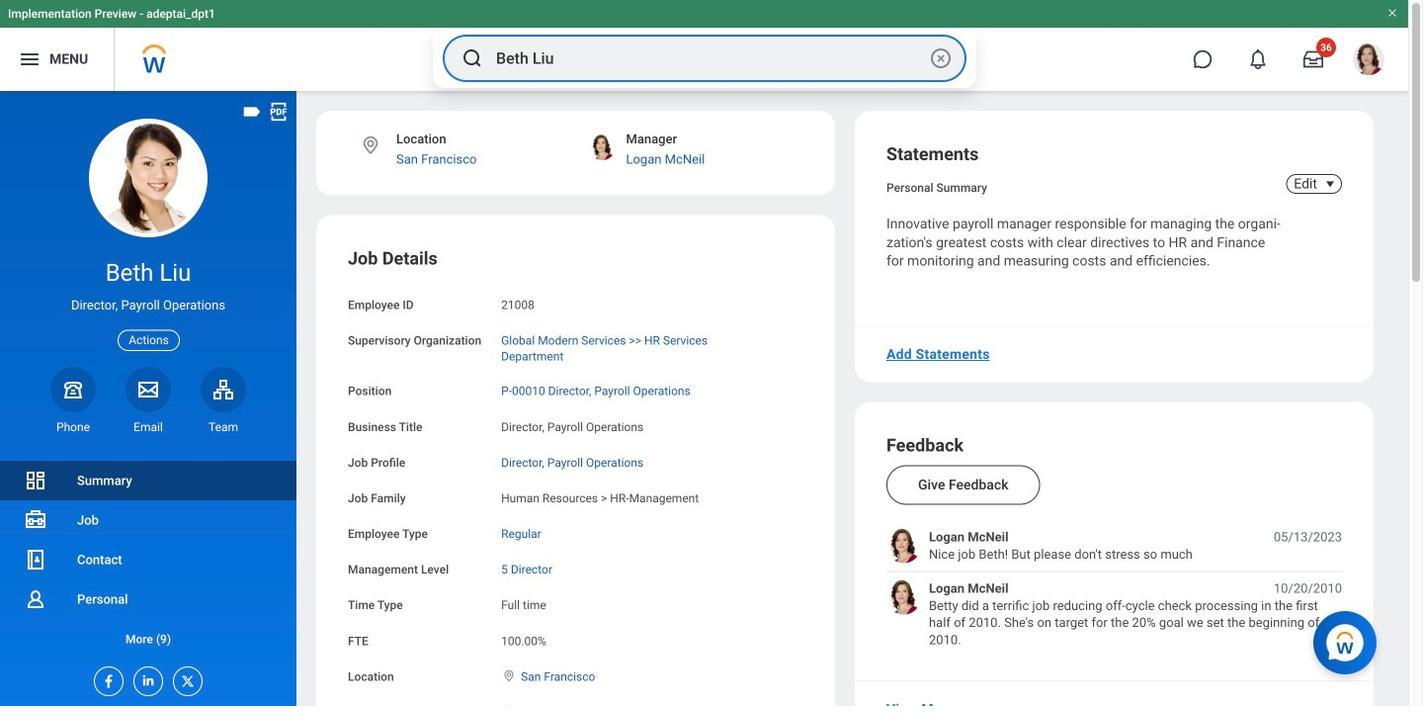 Task type: describe. For each thing, give the bounding box(es) containing it.
personal image
[[24, 587, 47, 611]]

navigation pane region
[[0, 91, 297, 706]]

phone image
[[59, 378, 87, 401]]

1 horizontal spatial list
[[887, 528, 1343, 649]]

justify image
[[18, 47, 42, 71]]

x circle image
[[930, 46, 953, 70]]

linkedin image
[[134, 667, 156, 688]]

2 employee's photo (logan mcneil) image from the top
[[887, 580, 922, 614]]

view printable version (pdf) image
[[268, 101, 290, 123]]

notifications large image
[[1249, 49, 1269, 69]]

inbox large image
[[1304, 49, 1324, 69]]

search image
[[461, 46, 485, 70]]

1 vertical spatial location image
[[501, 669, 517, 683]]

1 employee's photo (logan mcneil) image from the top
[[887, 528, 922, 563]]

mail image
[[136, 378, 160, 401]]

summary image
[[24, 469, 47, 492]]



Task type: vqa. For each thing, say whether or not it's contained in the screenshot.
view team image
yes



Task type: locate. For each thing, give the bounding box(es) containing it.
list
[[0, 461, 297, 659], [887, 528, 1343, 649]]

None search field
[[433, 29, 977, 88]]

phone beth liu element
[[50, 419, 96, 435]]

personal summary element
[[887, 177, 988, 195]]

1 horizontal spatial location image
[[501, 669, 517, 683]]

contact image
[[24, 548, 47, 572]]

close environment banner image
[[1387, 7, 1399, 19]]

facebook image
[[95, 667, 117, 689]]

email beth liu element
[[126, 419, 171, 435]]

0 vertical spatial employee's photo (logan mcneil) image
[[887, 528, 922, 563]]

view team image
[[212, 378, 235, 401]]

banner
[[0, 0, 1409, 91]]

location image
[[360, 134, 382, 156], [501, 669, 517, 683]]

caret down image
[[1319, 176, 1343, 192]]

employee's photo (logan mcneil) image
[[887, 528, 922, 563], [887, 580, 922, 614]]

tag image
[[241, 101, 263, 123]]

x image
[[174, 667, 196, 689]]

group
[[348, 247, 804, 706]]

team beth liu element
[[201, 419, 246, 435]]

0 horizontal spatial location image
[[360, 134, 382, 156]]

Search Workday  search field
[[496, 37, 926, 80]]

profile logan mcneil image
[[1354, 44, 1385, 79]]

1 vertical spatial employee's photo (logan mcneil) image
[[887, 580, 922, 614]]

full time element
[[501, 594, 547, 612]]

0 horizontal spatial list
[[0, 461, 297, 659]]

0 vertical spatial location image
[[360, 134, 382, 156]]

job image
[[24, 508, 47, 532]]



